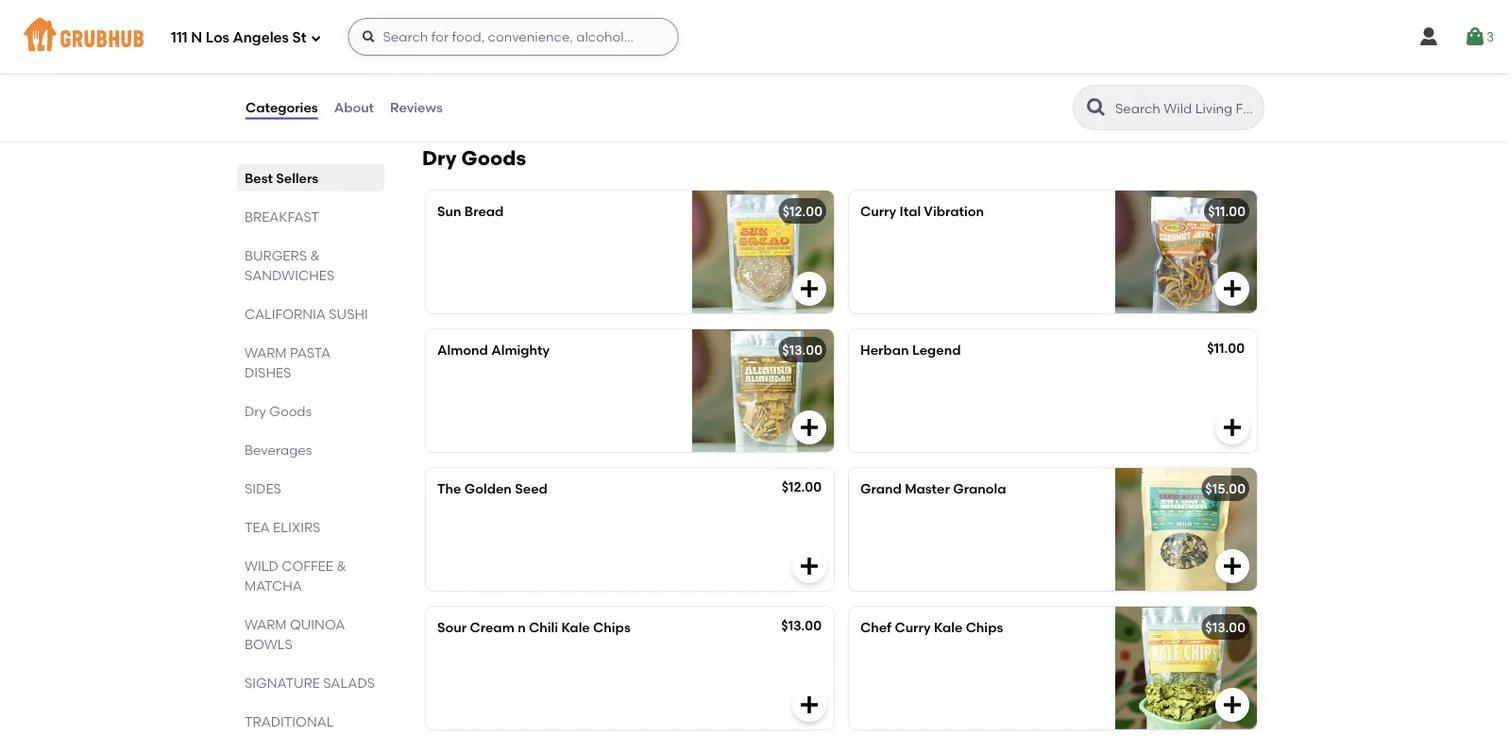 Task type: locate. For each thing, give the bounding box(es) containing it.
0 horizontal spatial chips
[[593, 620, 631, 636]]

tea
[[245, 519, 270, 536]]

ital
[[900, 204, 921, 220]]

dishes
[[245, 365, 291, 381], [245, 734, 291, 736]]

breakfast
[[245, 209, 319, 225]]

1 svg image from the top
[[1221, 278, 1244, 301]]

1 vertical spatial $11.00
[[1207, 341, 1245, 357]]

$12.00
[[783, 204, 823, 220], [782, 480, 822, 496]]

warm up bowls
[[245, 617, 287, 633]]

cream
[[470, 620, 515, 636]]

macadamia alfredo · truffle oil steamed broccoli · fresh herbs
[[437, 25, 651, 79]]

categories button
[[245, 74, 319, 142]]

vibration
[[924, 204, 984, 220]]

1 vertical spatial &
[[336, 558, 346, 574]]

warm for warm quinoa bowls
[[245, 617, 287, 633]]

0 vertical spatial $11.00
[[1208, 204, 1246, 220]]

$13.00
[[782, 343, 823, 359], [781, 618, 822, 635], [1206, 620, 1246, 636]]

svg image
[[1418, 26, 1440, 48], [1464, 26, 1487, 48], [361, 29, 376, 44], [310, 33, 322, 44], [798, 278, 821, 301], [798, 417, 821, 440], [1221, 417, 1244, 440], [798, 556, 821, 578], [798, 695, 821, 717], [1221, 695, 1244, 717]]

warm inside warm pasta dishes
[[245, 345, 287, 361]]

warm pasta dishes tab
[[245, 343, 377, 383]]

1 vertical spatial dry
[[245, 403, 266, 419]]

2 warm from the top
[[245, 617, 287, 633]]

2 kale from the left
[[934, 620, 963, 636]]

2 dishes from the top
[[245, 734, 291, 736]]

· left truffle
[[589, 25, 592, 41]]

0 vertical spatial dishes
[[245, 365, 291, 381]]

signature salads tab
[[245, 673, 377, 693]]

0 vertical spatial goods
[[461, 147, 526, 171]]

kale right chef
[[934, 620, 963, 636]]

2 chips from the left
[[966, 620, 1003, 636]]

curry left ital
[[860, 204, 897, 220]]

$13.00 for almond almighty image
[[782, 343, 823, 359]]

traditional dishes tab
[[245, 712, 377, 736]]

1 vertical spatial dry goods
[[245, 403, 312, 419]]

sun bread image
[[692, 191, 834, 314]]

curry
[[860, 204, 897, 220], [895, 620, 931, 636]]

dry goods up sun bread
[[422, 147, 526, 171]]

0 horizontal spatial dry
[[245, 403, 266, 419]]

macadamia alfredo · truffle oil steamed broccoli · fresh herbs button
[[426, 0, 834, 108]]

granola
[[953, 482, 1006, 498]]

signature
[[245, 675, 320, 691]]

svg image for $15.00
[[1221, 556, 1244, 578]]

warm inside warm quinoa bowls
[[245, 617, 287, 633]]

grand master granola
[[860, 482, 1006, 498]]

svg image
[[1221, 278, 1244, 301], [1221, 556, 1244, 578]]

burgers & sandwiches tab
[[245, 246, 377, 285]]

0 horizontal spatial &
[[310, 247, 320, 264]]

warm quinoa bowls
[[245, 617, 345, 653]]

curry ital vibration
[[860, 204, 984, 220]]

1 horizontal spatial dry goods
[[422, 147, 526, 171]]

burgers & sandwiches
[[245, 247, 335, 283]]

n
[[191, 29, 202, 46]]

goods
[[461, 147, 526, 171], [269, 403, 312, 419]]

pasta
[[290, 345, 331, 361]]

111 n los angeles st
[[171, 29, 306, 46]]

dishes down pasta
[[245, 365, 291, 381]]

best sellers
[[245, 170, 318, 186]]

1 horizontal spatial chips
[[966, 620, 1003, 636]]

sun
[[437, 204, 461, 220]]

almond almighty
[[437, 343, 550, 359]]

0 vertical spatial svg image
[[1221, 278, 1244, 301]]

0 horizontal spatial kale
[[561, 620, 590, 636]]

1 chips from the left
[[593, 620, 631, 636]]

1 vertical spatial curry
[[895, 620, 931, 636]]

dishes down traditional
[[245, 734, 291, 736]]

matcha
[[245, 578, 302, 594]]

· left fresh on the top
[[602, 44, 605, 60]]

sellers
[[276, 170, 318, 186]]

0 vertical spatial &
[[310, 247, 320, 264]]

reviews
[[390, 100, 443, 116]]

dishes inside warm pasta dishes
[[245, 365, 291, 381]]

1 warm from the top
[[245, 345, 287, 361]]

1 dishes from the top
[[245, 365, 291, 381]]

grand master granola image
[[1115, 469, 1257, 592]]

0 horizontal spatial ·
[[589, 25, 592, 41]]

& right coffee
[[336, 558, 346, 574]]

the golden seed
[[437, 482, 548, 498]]

goods up bread
[[461, 147, 526, 171]]

111
[[171, 29, 188, 46]]

dry
[[422, 147, 457, 171], [245, 403, 266, 419]]

1 horizontal spatial &
[[336, 558, 346, 574]]

&
[[310, 247, 320, 264], [336, 558, 346, 574]]

chips
[[593, 620, 631, 636], [966, 620, 1003, 636]]

main navigation navigation
[[0, 0, 1509, 74]]

almond
[[437, 343, 488, 359]]

1 horizontal spatial dry
[[422, 147, 457, 171]]

1 horizontal spatial kale
[[934, 620, 963, 636]]

categories
[[246, 100, 318, 116]]

kale right chili
[[561, 620, 590, 636]]

0 vertical spatial $12.00
[[783, 204, 823, 220]]

0 horizontal spatial goods
[[269, 403, 312, 419]]

dry up beverages
[[245, 403, 266, 419]]

0 horizontal spatial dry goods
[[245, 403, 312, 419]]

0 vertical spatial warm
[[245, 345, 287, 361]]

1 vertical spatial svg image
[[1221, 556, 1244, 578]]

salads
[[323, 675, 375, 691]]

angeles
[[233, 29, 289, 46]]

the
[[437, 482, 461, 498]]

herbs
[[437, 63, 480, 79]]

warm
[[245, 345, 287, 361], [245, 617, 287, 633]]

warm for warm pasta dishes
[[245, 345, 287, 361]]

2 svg image from the top
[[1221, 556, 1244, 578]]

steamed
[[463, 44, 524, 60]]

kale
[[561, 620, 590, 636], [934, 620, 963, 636]]

alfredo
[[524, 25, 586, 41]]

warm down the 'california'
[[245, 345, 287, 361]]

truffle
[[595, 25, 651, 41]]

wild coffee & matcha
[[245, 558, 346, 594]]

1 vertical spatial goods
[[269, 403, 312, 419]]

master
[[905, 482, 950, 498]]

& inside burgers & sandwiches
[[310, 247, 320, 264]]

dry up sun
[[422, 147, 457, 171]]

dry goods
[[422, 147, 526, 171], [245, 403, 312, 419]]

0 vertical spatial dry
[[422, 147, 457, 171]]

fresh
[[609, 44, 650, 60]]

1 vertical spatial warm
[[245, 617, 287, 633]]

about button
[[333, 74, 375, 142]]

0 vertical spatial dry goods
[[422, 147, 526, 171]]

3
[[1487, 29, 1494, 45]]

broccoli
[[527, 44, 599, 60]]

1 horizontal spatial ·
[[602, 44, 605, 60]]

dry goods up beverages
[[245, 403, 312, 419]]

$11.00
[[1208, 204, 1246, 220], [1207, 341, 1245, 357]]

curry right chef
[[895, 620, 931, 636]]

·
[[589, 25, 592, 41], [602, 44, 605, 60]]

& up sandwiches
[[310, 247, 320, 264]]

traditional dishes
[[245, 714, 334, 736]]

goods up beverages
[[269, 403, 312, 419]]

beverages tab
[[245, 440, 377, 460]]

about
[[334, 100, 374, 116]]

california sushi tab
[[245, 304, 377, 324]]

1 vertical spatial dishes
[[245, 734, 291, 736]]

warm pasta dishes
[[245, 345, 331, 381]]

coffee
[[282, 558, 333, 574]]

pasta alfredo image
[[692, 0, 834, 108]]



Task type: vqa. For each thing, say whether or not it's contained in the screenshot.
30096
no



Task type: describe. For each thing, give the bounding box(es) containing it.
& inside wild coffee & matcha
[[336, 558, 346, 574]]

almond almighty image
[[692, 330, 834, 453]]

curry ital vibration image
[[1115, 191, 1257, 314]]

breakfast tab
[[245, 207, 377, 227]]

elixirs
[[273, 519, 321, 536]]

dishes inside traditional dishes
[[245, 734, 291, 736]]

sour
[[437, 620, 467, 636]]

bowls
[[245, 637, 293, 653]]

sides
[[245, 481, 281, 497]]

herban legend
[[860, 343, 961, 359]]

n
[[518, 620, 526, 636]]

1 vertical spatial $12.00
[[782, 480, 822, 496]]

herban
[[860, 343, 909, 359]]

quinoa
[[290, 617, 345, 633]]

legend
[[912, 343, 961, 359]]

bread
[[465, 204, 504, 220]]

$15.00
[[1205, 482, 1246, 498]]

reviews button
[[389, 74, 444, 142]]

best
[[245, 170, 273, 186]]

0 vertical spatial ·
[[589, 25, 592, 41]]

1 horizontal spatial goods
[[461, 147, 526, 171]]

sushi
[[329, 306, 368, 322]]

los
[[206, 29, 229, 46]]

dry inside tab
[[245, 403, 266, 419]]

grand
[[860, 482, 902, 498]]

chili
[[529, 620, 558, 636]]

signature salads
[[245, 675, 375, 691]]

tea elixirs
[[245, 519, 321, 536]]

0 vertical spatial curry
[[860, 204, 897, 220]]

sides tab
[[245, 479, 377, 499]]

seed
[[515, 482, 548, 498]]

almighty
[[491, 343, 550, 359]]

golden
[[465, 482, 512, 498]]

tea elixirs tab
[[245, 518, 377, 537]]

search icon image
[[1085, 96, 1108, 119]]

beverages
[[245, 442, 312, 458]]

best sellers tab
[[245, 168, 377, 188]]

burgers
[[245, 247, 307, 264]]

svg image for $11.00
[[1221, 278, 1244, 301]]

Search Wild Living Foods search field
[[1114, 99, 1258, 117]]

dry goods inside tab
[[245, 403, 312, 419]]

3 button
[[1464, 20, 1494, 54]]

Search for food, convenience, alcohol... search field
[[348, 18, 679, 56]]

california sushi
[[245, 306, 368, 322]]

chef curry kale chips
[[860, 620, 1003, 636]]

svg image inside 3 button
[[1464, 26, 1487, 48]]

st
[[292, 29, 306, 46]]

wild coffee & matcha tab
[[245, 556, 377, 596]]

warm quinoa bowls tab
[[245, 615, 377, 655]]

sour cream n chili kale chips
[[437, 620, 631, 636]]

sun bread
[[437, 204, 504, 220]]

macadamia
[[437, 25, 521, 41]]

wild
[[245, 558, 279, 574]]

$13.00 for chef curry kale chips image
[[1206, 620, 1246, 636]]

goods inside tab
[[269, 403, 312, 419]]

dry goods tab
[[245, 401, 377, 421]]

1 kale from the left
[[561, 620, 590, 636]]

chef curry kale chips image
[[1115, 608, 1257, 730]]

sandwiches
[[245, 267, 335, 283]]

1 vertical spatial ·
[[602, 44, 605, 60]]

oil
[[437, 44, 459, 60]]

traditional
[[245, 714, 334, 730]]

chef
[[860, 620, 892, 636]]

california
[[245, 306, 326, 322]]



